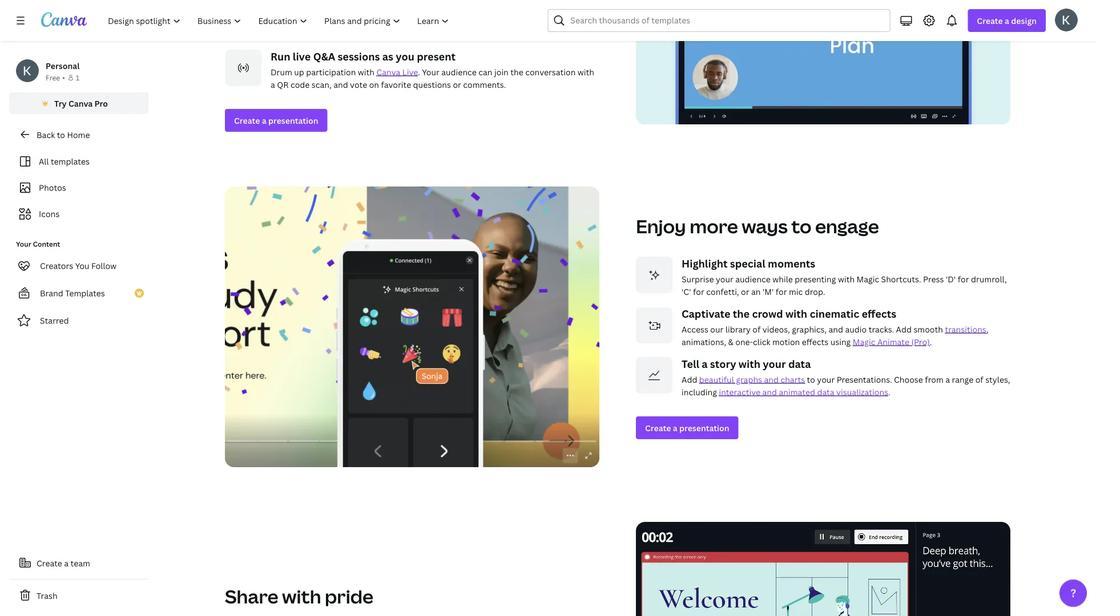 Task type: describe. For each thing, give the bounding box(es) containing it.
tell a story with your data image
[[636, 357, 673, 394]]

drop.
[[805, 286, 825, 297]]

highlight special moments image
[[636, 257, 673, 293]]

presenters
[[325, 29, 367, 40]]

videos,
[[763, 324, 790, 335]]

your for data
[[763, 357, 786, 371]]

top level navigation element
[[100, 9, 459, 32]]

(pro)
[[911, 336, 930, 347]]

0 vertical spatial create a presentation
[[234, 115, 318, 126]]

your inside to your presentations. choose from a range of styles, including
[[817, 374, 835, 385]]

1 horizontal spatial for
[[776, 286, 787, 297]]

create a design button
[[968, 9, 1046, 32]]

run live q&a sessions as you present image
[[225, 50, 261, 86]]

press
[[923, 274, 944, 285]]

templates
[[65, 288, 105, 299]]

ways
[[742, 214, 788, 239]]

tell
[[682, 357, 699, 371]]

as
[[382, 49, 393, 63]]

transitions link
[[945, 324, 986, 335]]

starred link
[[9, 309, 148, 332]]

share
[[225, 585, 278, 609]]

all templates link
[[16, 151, 142, 172]]

enjoy more ways to engage
[[636, 214, 879, 239]]

transitions
[[945, 324, 986, 335]]

create inside dropdown button
[[977, 15, 1003, 26]]

1 vertical spatial create a presentation link
[[636, 417, 739, 440]]

you
[[75, 261, 89, 271]]

1 horizontal spatial presentation
[[679, 423, 729, 434]]

with inside easily navigate slides no matter where or how you're presenting with remote control. even multiple presenters can connect and present.
[[517, 16, 533, 27]]

audience inside highlight special moments surprise your audience while presenting with magic shortcuts. press 'd' for drumroll, 'c' for confetti, or an 'm' for mic drop.
[[735, 274, 771, 285]]

no
[[354, 16, 363, 27]]

a inside . your audience can join the conversation with a qr code scan, and vote on favorite questions or comments.
[[271, 79, 275, 90]]

1 horizontal spatial effects
[[862, 307, 896, 321]]

interactive and animated data visualizations link
[[719, 387, 888, 398]]

an
[[751, 286, 761, 297]]

brand templates link
[[9, 282, 148, 305]]

back to home link
[[9, 123, 148, 146]]

with up the graphs
[[739, 357, 760, 371]]

create a team button
[[9, 552, 148, 575]]

click
[[753, 336, 770, 347]]

highlight
[[682, 257, 728, 271]]

to inside to your presentations. choose from a range of styles, including
[[807, 374, 815, 385]]

2 horizontal spatial .
[[930, 336, 932, 347]]

animated
[[779, 387, 815, 398]]

0 vertical spatial to
[[57, 129, 65, 140]]

the inside . your audience can join the conversation with a qr code scan, and vote on favorite questions or comments.
[[511, 66, 523, 77]]

navigate
[[295, 16, 327, 27]]

motion
[[772, 336, 800, 347]]

presenting inside easily navigate slides no matter where or how you're presenting with remote control. even multiple presenters can connect and present.
[[473, 16, 515, 27]]

creators you follow link
[[9, 255, 148, 277]]

0 horizontal spatial presentation
[[268, 115, 318, 126]]

a inside to your presentations. choose from a range of styles, including
[[946, 374, 950, 385]]

and up 'using'
[[829, 324, 843, 335]]

0 horizontal spatial of
[[753, 324, 761, 335]]

remote
[[535, 16, 565, 27]]

trash
[[37, 591, 57, 601]]

share with pride
[[225, 585, 373, 609]]

create a team
[[37, 558, 90, 569]]

animate
[[877, 336, 909, 347]]

one-
[[735, 336, 753, 347]]

engage
[[815, 214, 879, 239]]

confetti,
[[706, 286, 739, 297]]

of inside to your presentations. choose from a range of styles, including
[[975, 374, 984, 385]]

tell a story with your data
[[682, 357, 811, 371]]

0 vertical spatial canva
[[376, 66, 400, 77]]

code
[[291, 79, 310, 90]]

templates
[[51, 156, 90, 167]]

&
[[728, 336, 734, 347]]

Search search field
[[571, 10, 883, 31]]

pro
[[95, 98, 108, 109]]

from
[[925, 374, 944, 385]]

creators you follow
[[40, 261, 117, 271]]

our
[[710, 324, 724, 335]]

or inside highlight special moments surprise your audience while presenting with magic shortcuts. press 'd' for drumroll, 'c' for confetti, or an 'm' for mic drop.
[[741, 286, 749, 297]]

favorite
[[381, 79, 411, 90]]

team
[[71, 558, 90, 569]]

choose
[[894, 374, 923, 385]]

control your presentation from your mobile image
[[225, 0, 261, 36]]

highlight special moments surprise your audience while presenting with magic shortcuts. press 'd' for drumroll, 'c' for confetti, or an 'm' for mic drop.
[[682, 257, 1007, 297]]

. your audience can join the conversation with a qr code scan, and vote on favorite questions or comments.
[[271, 66, 594, 90]]

brand templates
[[40, 288, 105, 299]]

how
[[429, 16, 445, 27]]

try canva pro
[[54, 98, 108, 109]]

with inside highlight special moments surprise your audience while presenting with magic shortcuts. press 'd' for drumroll, 'c' for confetti, or an 'm' for mic drop.
[[838, 274, 855, 285]]

trash link
[[9, 585, 148, 607]]

conversation
[[525, 66, 576, 77]]

special
[[730, 257, 766, 271]]

present.
[[435, 29, 467, 40]]

styles,
[[985, 374, 1010, 385]]

you
[[396, 49, 414, 63]]

run
[[271, 49, 290, 63]]

0 horizontal spatial for
[[693, 286, 704, 297]]

create inside button
[[37, 558, 62, 569]]

and inside . your audience can join the conversation with a qr code scan, and vote on favorite questions or comments.
[[333, 79, 348, 90]]

or inside . your audience can join the conversation with a qr code scan, and vote on favorite questions or comments.
[[453, 79, 461, 90]]

access our library of videos, graphics, and audio tracks. add smooth transitions
[[682, 324, 986, 335]]

drumroll,
[[971, 274, 1007, 285]]

join
[[494, 66, 509, 77]]

'm'
[[763, 286, 774, 297]]

2 horizontal spatial for
[[958, 274, 969, 285]]

tracks.
[[869, 324, 894, 335]]

icons
[[39, 209, 60, 220]]

matter
[[365, 16, 392, 27]]

live
[[402, 66, 418, 77]]

1 horizontal spatial .
[[888, 387, 890, 398]]

personal
[[46, 60, 80, 71]]

presentations.
[[837, 374, 892, 385]]

with left pride
[[282, 585, 321, 609]]



Task type: locate. For each thing, give the bounding box(es) containing it.
create left design on the top right
[[977, 15, 1003, 26]]

graphs
[[736, 374, 762, 385]]

1 horizontal spatial create a presentation link
[[636, 417, 739, 440]]

range
[[952, 374, 974, 385]]

1 vertical spatial of
[[975, 374, 984, 385]]

,
[[986, 324, 988, 335]]

audience
[[441, 66, 477, 77], [735, 274, 771, 285]]

2 horizontal spatial your
[[817, 374, 835, 385]]

can inside easily navigate slides no matter where or how you're presenting with remote control. even multiple presenters can connect and present.
[[369, 29, 383, 40]]

1 horizontal spatial canva
[[376, 66, 400, 77]]

easily navigate slides no matter where or how you're presenting with remote control. even multiple presenters can connect and present.
[[271, 16, 599, 40]]

add down tell
[[682, 374, 697, 385]]

•
[[62, 73, 65, 82]]

canva inside button
[[68, 98, 93, 109]]

all
[[39, 156, 49, 167]]

with
[[517, 16, 533, 27], [358, 66, 375, 77], [578, 66, 594, 77], [838, 274, 855, 285], [786, 307, 807, 321], [739, 357, 760, 371], [282, 585, 321, 609]]

you're
[[447, 16, 471, 27]]

data right animated
[[817, 387, 834, 398]]

for
[[958, 274, 969, 285], [693, 286, 704, 297], [776, 286, 787, 297]]

kendall parks image
[[1055, 8, 1078, 31]]

0 vertical spatial of
[[753, 324, 761, 335]]

with up cinematic
[[838, 274, 855, 285]]

captivate the crowd with cinematic effects
[[682, 307, 896, 321]]

None search field
[[548, 9, 890, 32]]

1 vertical spatial add
[[682, 374, 697, 385]]

0 horizontal spatial data
[[788, 357, 811, 371]]

. down smooth
[[930, 336, 932, 347]]

access
[[682, 324, 708, 335]]

'd'
[[946, 274, 956, 285]]

1 horizontal spatial the
[[733, 307, 750, 321]]

0 vertical spatial the
[[511, 66, 523, 77]]

your content
[[16, 239, 60, 249]]

. down presentations.
[[888, 387, 890, 398]]

visualizations
[[836, 387, 888, 398]]

scan,
[[312, 79, 332, 90]]

0 horizontal spatial your
[[16, 239, 31, 249]]

a inside button
[[64, 558, 69, 569]]

more
[[690, 214, 738, 239]]

effects down graphics,
[[802, 336, 829, 347]]

moments
[[768, 257, 815, 271]]

the up library
[[733, 307, 750, 321]]

and down beautiful graphs and charts link
[[762, 387, 777, 398]]

1 vertical spatial magic
[[853, 336, 875, 347]]

or left the an
[[741, 286, 749, 297]]

0 horizontal spatial .
[[418, 66, 420, 77]]

1 vertical spatial or
[[453, 79, 461, 90]]

creators
[[40, 261, 73, 271]]

1 vertical spatial presenting
[[795, 274, 836, 285]]

magic inside highlight special moments surprise your audience while presenting with magic shortcuts. press 'd' for drumroll, 'c' for confetti, or an 'm' for mic drop.
[[857, 274, 879, 285]]

for right 'd'
[[958, 274, 969, 285]]

slides
[[329, 16, 352, 27]]

control.
[[567, 16, 599, 27]]

your left content
[[16, 239, 31, 249]]

1
[[76, 73, 79, 82]]

back to home
[[37, 129, 90, 140]]

of right 'range' at the bottom of the page
[[975, 374, 984, 385]]

enjoy
[[636, 214, 686, 239]]

0 vertical spatial add
[[896, 324, 912, 335]]

1 horizontal spatial data
[[817, 387, 834, 398]]

0 horizontal spatial add
[[682, 374, 697, 385]]

home
[[67, 129, 90, 140]]

0 vertical spatial presentation
[[268, 115, 318, 126]]

add up animate at the bottom of the page
[[896, 324, 912, 335]]

0 vertical spatial magic
[[857, 274, 879, 285]]

1 vertical spatial your
[[16, 239, 31, 249]]

0 vertical spatial presenting
[[473, 16, 515, 27]]

library
[[726, 324, 751, 335]]

for right 'c'
[[693, 286, 704, 297]]

add beautiful graphs and charts
[[682, 374, 805, 385]]

can
[[369, 29, 383, 40], [479, 66, 492, 77]]

audience up the an
[[735, 274, 771, 285]]

audio
[[845, 324, 867, 335]]

0 vertical spatial effects
[[862, 307, 896, 321]]

0 vertical spatial .
[[418, 66, 420, 77]]

up
[[294, 66, 304, 77]]

including
[[682, 387, 717, 398]]

canva right try
[[68, 98, 93, 109]]

0 horizontal spatial your
[[716, 274, 734, 285]]

create a design
[[977, 15, 1037, 26]]

story
[[710, 357, 736, 371]]

or inside easily navigate slides no matter where or how you're presenting with remote control. even multiple presenters can connect and present.
[[419, 16, 427, 27]]

surprise
[[682, 274, 714, 285]]

1 vertical spatial data
[[817, 387, 834, 398]]

participation
[[306, 66, 356, 77]]

and down how
[[418, 29, 433, 40]]

photos
[[39, 182, 66, 193]]

'c'
[[682, 286, 691, 297]]

1 horizontal spatial presenting
[[795, 274, 836, 285]]

your up interactive and animated data visualizations .
[[817, 374, 835, 385]]

your up questions
[[422, 66, 439, 77]]

presenting
[[473, 16, 515, 27], [795, 274, 836, 285]]

1 horizontal spatial or
[[453, 79, 461, 90]]

with up graphics,
[[786, 307, 807, 321]]

0 vertical spatial or
[[419, 16, 427, 27]]

audience inside . your audience can join the conversation with a qr code scan, and vote on favorite questions or comments.
[[441, 66, 477, 77]]

presenting up drop.
[[795, 274, 836, 285]]

1 horizontal spatial add
[[896, 324, 912, 335]]

of up click
[[753, 324, 761, 335]]

with right conversation
[[578, 66, 594, 77]]

mic
[[789, 286, 803, 297]]

your up charts
[[763, 357, 786, 371]]

and left charts
[[764, 374, 779, 385]]

of
[[753, 324, 761, 335], [975, 374, 984, 385]]

to up interactive and animated data visualizations .
[[807, 374, 815, 385]]

effects up the tracks. at the right
[[862, 307, 896, 321]]

2 vertical spatial your
[[817, 374, 835, 385]]

your up confetti,
[[716, 274, 734, 285]]

data up charts
[[788, 357, 811, 371]]

a inside dropdown button
[[1005, 15, 1009, 26]]

starred
[[40, 315, 69, 326]]

, animations, & one-click motion effects using
[[682, 324, 988, 347]]

presenting right you're
[[473, 16, 515, 27]]

photos link
[[16, 177, 142, 199]]

the right "join"
[[511, 66, 523, 77]]

0 horizontal spatial create a presentation
[[234, 115, 318, 126]]

free
[[46, 73, 60, 82]]

1 vertical spatial can
[[479, 66, 492, 77]]

0 horizontal spatial can
[[369, 29, 383, 40]]

and
[[418, 29, 433, 40], [333, 79, 348, 90], [829, 324, 843, 335], [764, 374, 779, 385], [762, 387, 777, 398]]

interactive and animated data visualizations .
[[719, 387, 890, 398]]

0 horizontal spatial presenting
[[473, 16, 515, 27]]

1 vertical spatial your
[[763, 357, 786, 371]]

beautiful
[[699, 374, 734, 385]]

try
[[54, 98, 67, 109]]

audience down present
[[441, 66, 477, 77]]

canva up favorite
[[376, 66, 400, 77]]

0 vertical spatial your
[[422, 66, 439, 77]]

sessions
[[338, 49, 380, 63]]

can down matter
[[369, 29, 383, 40]]

drum
[[271, 66, 292, 77]]

0 horizontal spatial or
[[419, 16, 427, 27]]

content
[[33, 239, 60, 249]]

drum up participation with canva live
[[271, 66, 418, 77]]

with inside . your audience can join the conversation with a qr code scan, and vote on favorite questions or comments.
[[578, 66, 594, 77]]

1 vertical spatial canva
[[68, 98, 93, 109]]

0 horizontal spatial create a presentation link
[[225, 109, 327, 132]]

using
[[830, 336, 851, 347]]

0 vertical spatial create a presentation link
[[225, 109, 327, 132]]

can inside . your audience can join the conversation with a qr code scan, and vote on favorite questions or comments.
[[479, 66, 492, 77]]

presentation down code on the top left
[[268, 115, 318, 126]]

your inside highlight special moments surprise your audience while presenting with magic shortcuts. press 'd' for drumroll, 'c' for confetti, or an 'm' for mic drop.
[[716, 274, 734, 285]]

create a presentation down qr
[[234, 115, 318, 126]]

preview of remote control feature on canva presentations image
[[225, 187, 599, 468]]

and down drum up participation with canva live
[[333, 79, 348, 90]]

2 vertical spatial to
[[807, 374, 815, 385]]

2 vertical spatial .
[[888, 387, 890, 398]]

0 horizontal spatial the
[[511, 66, 523, 77]]

and inside easily navigate slides no matter where or how you're presenting with remote control. even multiple presenters can connect and present.
[[418, 29, 433, 40]]

presenting inside highlight special moments surprise your audience while presenting with magic shortcuts. press 'd' for drumroll, 'c' for confetti, or an 'm' for mic drop.
[[795, 274, 836, 285]]

2 vertical spatial or
[[741, 286, 749, 297]]

1 horizontal spatial create a presentation
[[645, 423, 729, 434]]

animations,
[[682, 336, 726, 347]]

0 horizontal spatial canva
[[68, 98, 93, 109]]

1 horizontal spatial of
[[975, 374, 984, 385]]

1 vertical spatial audience
[[735, 274, 771, 285]]

1 horizontal spatial your
[[763, 357, 786, 371]]

comments.
[[463, 79, 506, 90]]

create a presentation down including
[[645, 423, 729, 434]]

create a presentation link down including
[[636, 417, 739, 440]]

or right questions
[[453, 79, 461, 90]]

1 vertical spatial presentation
[[679, 423, 729, 434]]

for down "while"
[[776, 286, 787, 297]]

free •
[[46, 73, 65, 82]]

live
[[293, 49, 311, 63]]

data
[[788, 357, 811, 371], [817, 387, 834, 398]]

multiple
[[291, 29, 323, 40]]

with up vote on the top of page
[[358, 66, 375, 77]]

2 horizontal spatial or
[[741, 286, 749, 297]]

can up comments.
[[479, 66, 492, 77]]

presentation down including
[[679, 423, 729, 434]]

captivate the crowd with cinematic effects image
[[636, 307, 673, 344]]

1 horizontal spatial audience
[[735, 274, 771, 285]]

to right back
[[57, 129, 65, 140]]

design
[[1011, 15, 1037, 26]]

0 horizontal spatial effects
[[802, 336, 829, 347]]

back
[[37, 129, 55, 140]]

cinematic
[[810, 307, 859, 321]]

your inside . your audience can join the conversation with a qr code scan, and vote on favorite questions or comments.
[[422, 66, 439, 77]]

try canva pro button
[[9, 92, 148, 114]]

. up questions
[[418, 66, 420, 77]]

a
[[1005, 15, 1009, 26], [271, 79, 275, 90], [262, 115, 266, 126], [702, 357, 708, 371], [946, 374, 950, 385], [673, 423, 677, 434], [64, 558, 69, 569]]

1 vertical spatial create a presentation
[[645, 423, 729, 434]]

create down tell a story with your data image on the right bottom of page
[[645, 423, 671, 434]]

1 horizontal spatial your
[[422, 66, 439, 77]]

canva live link
[[376, 66, 418, 77]]

0 horizontal spatial audience
[[441, 66, 477, 77]]

captivate
[[682, 307, 730, 321]]

create down run live q&a sessions as you present image
[[234, 115, 260, 126]]

while
[[773, 274, 793, 285]]

magic down audio
[[853, 336, 875, 347]]

your
[[422, 66, 439, 77], [16, 239, 31, 249]]

. inside . your audience can join the conversation with a qr code scan, and vote on favorite questions or comments.
[[418, 66, 420, 77]]

1 vertical spatial to
[[791, 214, 812, 239]]

1 vertical spatial .
[[930, 336, 932, 347]]

shortcuts.
[[881, 274, 921, 285]]

your for audience
[[716, 274, 734, 285]]

effects inside , animations, & one-click motion effects using
[[802, 336, 829, 347]]

or left how
[[419, 16, 427, 27]]

1 horizontal spatial can
[[479, 66, 492, 77]]

0 vertical spatial can
[[369, 29, 383, 40]]

magic left shortcuts. at right top
[[857, 274, 879, 285]]

1 vertical spatial the
[[733, 307, 750, 321]]

1 vertical spatial effects
[[802, 336, 829, 347]]

charts
[[781, 374, 805, 385]]

to right ways
[[791, 214, 812, 239]]

0 vertical spatial audience
[[441, 66, 477, 77]]

create left team
[[37, 558, 62, 569]]

0 vertical spatial your
[[716, 274, 734, 285]]

with left remote
[[517, 16, 533, 27]]

create a presentation link down qr
[[225, 109, 327, 132]]

0 vertical spatial data
[[788, 357, 811, 371]]

effects
[[862, 307, 896, 321], [802, 336, 829, 347]]

all templates
[[39, 156, 90, 167]]

graphics,
[[792, 324, 827, 335]]



Task type: vqa. For each thing, say whether or not it's contained in the screenshot.
top Purchase history
no



